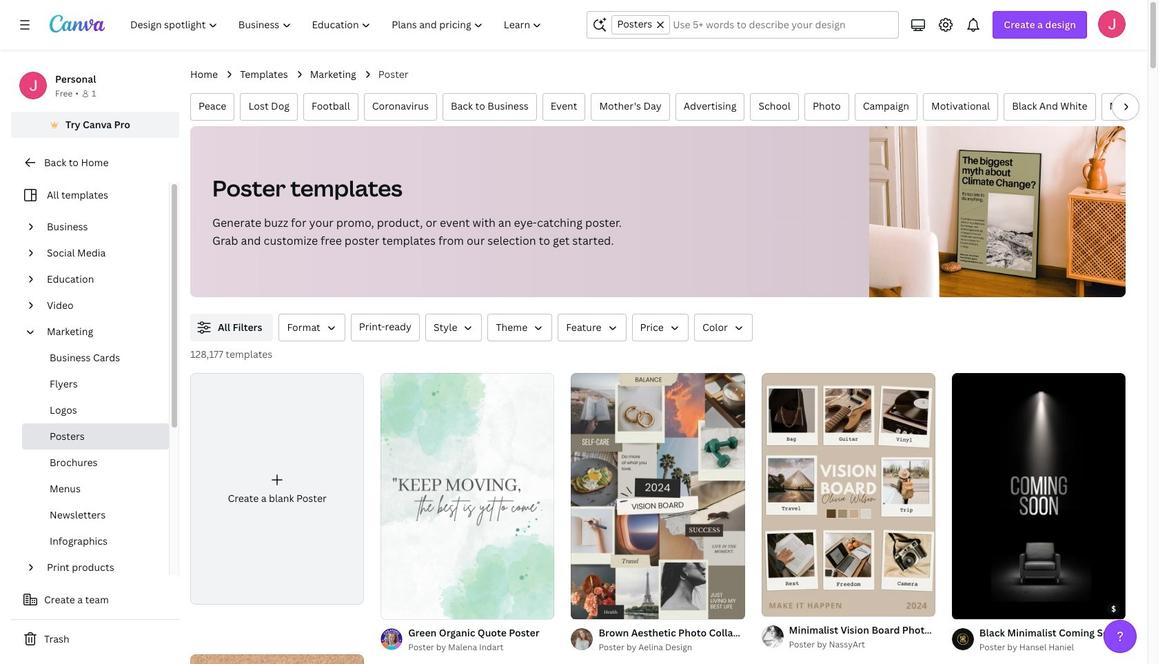 Task type: vqa. For each thing, say whether or not it's contained in the screenshot.
Brand inside can i manage team member access and permissions to specific brand assets or design templates?
no



Task type: describe. For each thing, give the bounding box(es) containing it.
Search search field
[[674, 12, 891, 38]]

green organic quote poster image
[[381, 373, 555, 619]]

black minimalist coming soon poster image
[[953, 373, 1127, 619]]

brown aesthetic photo collage 2024 vision board poster image
[[571, 373, 745, 619]]

minimalist vision board photo collage poster image
[[762, 373, 936, 617]]

create a blank poster element
[[190, 373, 364, 605]]

brown and yellow doodle the artistic process poster image
[[190, 655, 364, 664]]



Task type: locate. For each thing, give the bounding box(es) containing it.
james peterson image
[[1099, 10, 1127, 38]]

top level navigation element
[[121, 11, 554, 39]]

None search field
[[587, 11, 900, 39]]



